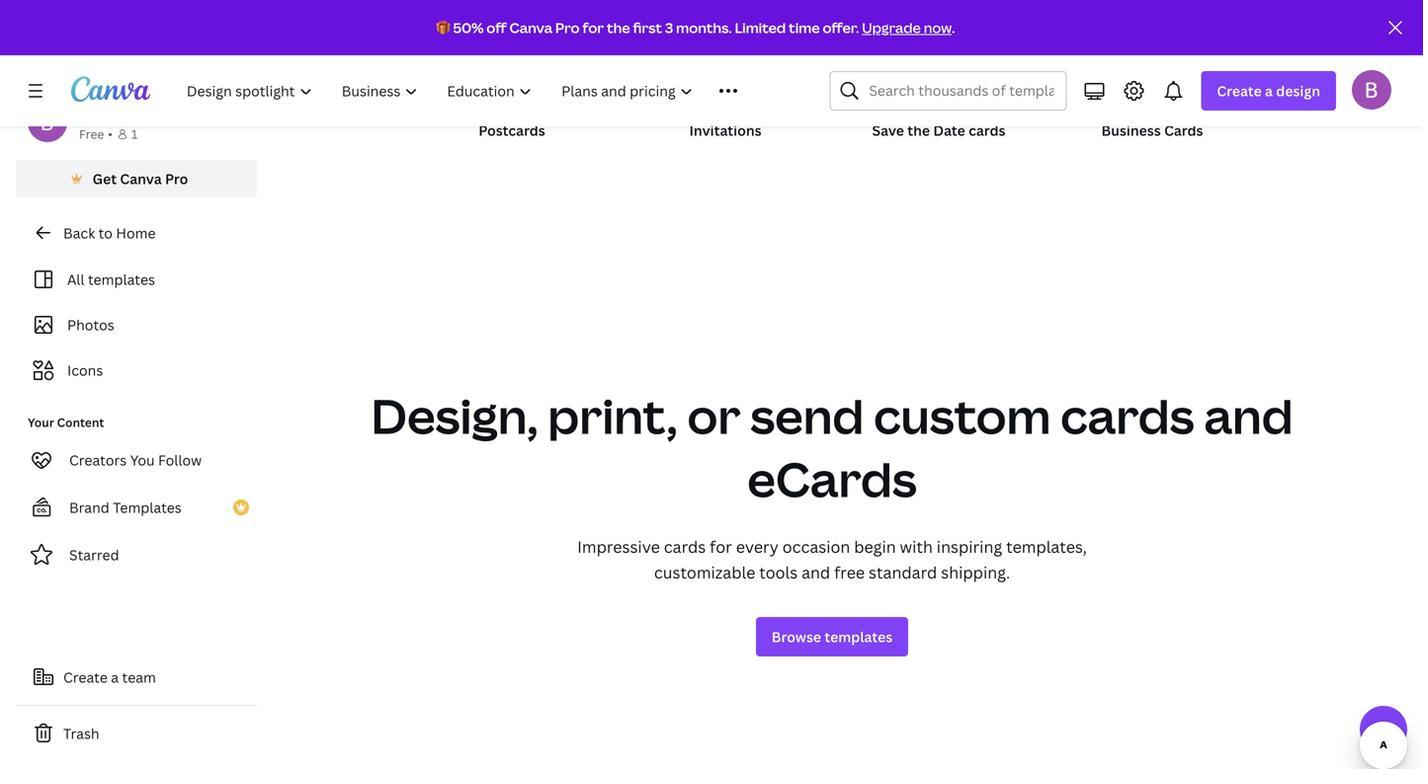 Task type: locate. For each thing, give the bounding box(es) containing it.
templates right all
[[88, 270, 155, 289]]

0 vertical spatial canva
[[510, 18, 553, 37]]

pro right off
[[555, 18, 580, 37]]

a inside dropdown button
[[1265, 82, 1273, 100]]

pro up back to home link
[[165, 170, 188, 188]]

50%
[[453, 18, 484, 37]]

0 vertical spatial a
[[1265, 82, 1273, 100]]

create for create a design
[[1217, 82, 1262, 100]]

bob builder image
[[1352, 70, 1392, 109]]

1 vertical spatial cards
[[1061, 384, 1195, 448]]

cards
[[969, 121, 1006, 140], [1061, 384, 1195, 448], [664, 537, 706, 558]]

get canva pro
[[93, 170, 188, 188]]

pro
[[555, 18, 580, 37], [165, 170, 188, 188]]

templates
[[113, 499, 182, 517]]

🎁 50% off canva pro for the first 3 months. limited time offer. upgrade now .
[[436, 18, 955, 37]]

a left design
[[1265, 82, 1273, 100]]

browse templates link
[[756, 618, 909, 657]]

your
[[28, 415, 54, 431]]

0 vertical spatial the
[[607, 18, 630, 37]]

1 vertical spatial create
[[63, 669, 108, 687]]

1 vertical spatial templates
[[825, 628, 893, 647]]

2 vertical spatial cards
[[664, 537, 706, 558]]

back to home link
[[16, 213, 257, 253]]

the inside save the date cards link
[[908, 121, 930, 140]]

a for design
[[1265, 82, 1273, 100]]

creators you follow link
[[16, 441, 257, 480]]

0 horizontal spatial pro
[[165, 170, 188, 188]]

back to home
[[63, 224, 156, 243]]

inspiring
[[937, 537, 1002, 558]]

1 horizontal spatial for
[[710, 537, 732, 558]]

the
[[607, 18, 630, 37], [908, 121, 930, 140]]

cards inside impressive cards for every occasion begin with inspiring templates, customizable tools and free standard shipping.
[[664, 537, 706, 558]]

create
[[1217, 82, 1262, 100], [63, 669, 108, 687]]

0 horizontal spatial templates
[[88, 270, 155, 289]]

1 horizontal spatial and
[[1204, 384, 1293, 448]]

pro inside button
[[165, 170, 188, 188]]

every
[[736, 537, 779, 558]]

and
[[1204, 384, 1293, 448], [802, 563, 830, 584]]

browse
[[772, 628, 821, 647]]

canva right off
[[510, 18, 553, 37]]

a left team
[[111, 669, 119, 687]]

0 vertical spatial for
[[583, 18, 604, 37]]

for left first
[[583, 18, 604, 37]]

back
[[63, 224, 95, 243]]

upgrade
[[862, 18, 921, 37]]

create inside create a team "button"
[[63, 669, 108, 687]]

canva right get
[[120, 170, 162, 188]]

2 horizontal spatial cards
[[1061, 384, 1195, 448]]

photos
[[67, 316, 114, 335]]

create a team button
[[16, 658, 257, 698]]

the left date
[[908, 121, 930, 140]]

top level navigation element
[[174, 71, 782, 111], [174, 71, 782, 111]]

a inside "button"
[[111, 669, 119, 687]]

0 vertical spatial pro
[[555, 18, 580, 37]]

1 vertical spatial for
[[710, 537, 732, 558]]

0 horizontal spatial and
[[802, 563, 830, 584]]

1 vertical spatial pro
[[165, 170, 188, 188]]

0 vertical spatial templates
[[88, 270, 155, 289]]

0 vertical spatial create
[[1217, 82, 1262, 100]]

for up customizable
[[710, 537, 732, 558]]

postcards link
[[417, 0, 607, 161]]

1 vertical spatial canva
[[120, 170, 162, 188]]

1 horizontal spatial cards
[[969, 121, 1006, 140]]

your content
[[28, 415, 104, 431]]

0 vertical spatial cards
[[969, 121, 1006, 140]]

3
[[665, 18, 673, 37]]

limited
[[735, 18, 786, 37]]

for
[[583, 18, 604, 37], [710, 537, 732, 558]]

templates
[[88, 270, 155, 289], [825, 628, 893, 647]]

1 horizontal spatial templates
[[825, 628, 893, 647]]

all
[[67, 270, 85, 289]]

create inside create a design dropdown button
[[1217, 82, 1262, 100]]

None search field
[[830, 71, 1067, 111]]

templates right browse
[[825, 628, 893, 647]]

1 horizontal spatial the
[[908, 121, 930, 140]]

icons
[[67, 361, 103, 380]]

0 horizontal spatial create
[[63, 669, 108, 687]]

create left team
[[63, 669, 108, 687]]

create a design button
[[1201, 71, 1336, 111]]

1 horizontal spatial canva
[[510, 18, 553, 37]]

create left design
[[1217, 82, 1262, 100]]

business
[[1102, 121, 1161, 140]]

0 horizontal spatial the
[[607, 18, 630, 37]]

Search search field
[[869, 72, 1054, 110]]

browse templates
[[772, 628, 893, 647]]

for inside impressive cards for every occasion begin with inspiring templates, customizable tools and free standard shipping.
[[710, 537, 732, 558]]

templates for browse templates
[[825, 628, 893, 647]]

1 horizontal spatial create
[[1217, 82, 1262, 100]]

upgrade now button
[[862, 18, 952, 37]]

0 vertical spatial and
[[1204, 384, 1293, 448]]

0 horizontal spatial a
[[111, 669, 119, 687]]

or
[[687, 384, 741, 448]]

canva inside button
[[120, 170, 162, 188]]

1 vertical spatial the
[[908, 121, 930, 140]]

now
[[924, 18, 952, 37]]

1 horizontal spatial a
[[1265, 82, 1273, 100]]

icons link
[[28, 352, 245, 389]]

0 horizontal spatial canva
[[120, 170, 162, 188]]

print,
[[548, 384, 678, 448]]

a
[[1265, 82, 1273, 100], [111, 669, 119, 687]]

a for team
[[111, 669, 119, 687]]

1 vertical spatial and
[[802, 563, 830, 584]]

canva
[[510, 18, 553, 37], [120, 170, 162, 188]]

follow
[[158, 451, 202, 470]]

0 horizontal spatial for
[[583, 18, 604, 37]]

•
[[108, 126, 113, 142]]

business cards
[[1102, 121, 1203, 140]]

1 vertical spatial a
[[111, 669, 119, 687]]

the left first
[[607, 18, 630, 37]]

0 horizontal spatial cards
[[664, 537, 706, 558]]



Task type: vqa. For each thing, say whether or not it's contained in the screenshot.
Content
yes



Task type: describe. For each thing, give the bounding box(es) containing it.
impressive
[[577, 537, 660, 558]]

brand templates link
[[16, 488, 257, 528]]

standard
[[869, 563, 937, 584]]

business cards image
[[1058, 0, 1247, 116]]

templates for all templates
[[88, 270, 155, 289]]

custom
[[874, 384, 1051, 448]]

invitations image
[[631, 0, 820, 116]]

create a design
[[1217, 82, 1321, 100]]

brand
[[69, 499, 110, 517]]

and inside design, print, or send custom cards and ecards
[[1204, 384, 1293, 448]]

and inside impressive cards for every occasion begin with inspiring templates, customizable tools and free standard shipping.
[[802, 563, 830, 584]]

save the date cards image
[[844, 0, 1034, 116]]

send
[[750, 384, 864, 448]]

save the date cards link
[[844, 0, 1034, 161]]

starred
[[69, 546, 119, 565]]

invitations
[[689, 121, 762, 140]]

.
[[952, 18, 955, 37]]

🎁
[[436, 18, 450, 37]]

trash
[[63, 725, 99, 744]]

design,
[[371, 384, 538, 448]]

design, print, or send custom cards and ecards
[[371, 384, 1293, 512]]

get
[[93, 170, 117, 188]]

off
[[487, 18, 507, 37]]

starred link
[[16, 536, 257, 575]]

save
[[872, 121, 904, 140]]

free •
[[79, 126, 113, 142]]

offer.
[[823, 18, 859, 37]]

postcards image
[[417, 0, 607, 116]]

postcards
[[479, 121, 545, 140]]

impressive cards for every occasion begin with inspiring templates, customizable tools and free standard shipping.
[[577, 537, 1087, 584]]

invitations link
[[631, 0, 820, 161]]

months.
[[676, 18, 732, 37]]

create for create a team
[[63, 669, 108, 687]]

1 horizontal spatial pro
[[555, 18, 580, 37]]

home
[[116, 224, 156, 243]]

photos link
[[28, 306, 245, 344]]

creators
[[69, 451, 127, 470]]

time
[[789, 18, 820, 37]]

begin
[[854, 537, 896, 558]]

shipping.
[[941, 563, 1010, 584]]

customizable
[[654, 563, 755, 584]]

create a team
[[63, 669, 156, 687]]

with
[[900, 537, 933, 558]]

occasion
[[783, 537, 850, 558]]

tools
[[759, 563, 798, 584]]

brand templates
[[69, 499, 182, 517]]

you
[[130, 451, 155, 470]]

templates,
[[1006, 537, 1087, 558]]

save the date cards
[[872, 121, 1006, 140]]

free
[[834, 563, 865, 584]]

first
[[633, 18, 662, 37]]

cards inside design, print, or send custom cards and ecards
[[1061, 384, 1195, 448]]

get canva pro button
[[16, 160, 257, 198]]

content
[[57, 415, 104, 431]]

business cards link
[[1058, 0, 1247, 161]]

design
[[1276, 82, 1321, 100]]

team
[[122, 669, 156, 687]]

cards
[[1164, 121, 1203, 140]]

1
[[131, 126, 138, 142]]

to
[[98, 224, 113, 243]]

all templates
[[67, 270, 155, 289]]

date
[[933, 121, 965, 140]]

creators you follow
[[69, 451, 202, 470]]

ecards
[[747, 447, 917, 512]]

all templates link
[[28, 261, 245, 298]]

free
[[79, 126, 104, 142]]

trash link
[[16, 715, 257, 754]]



